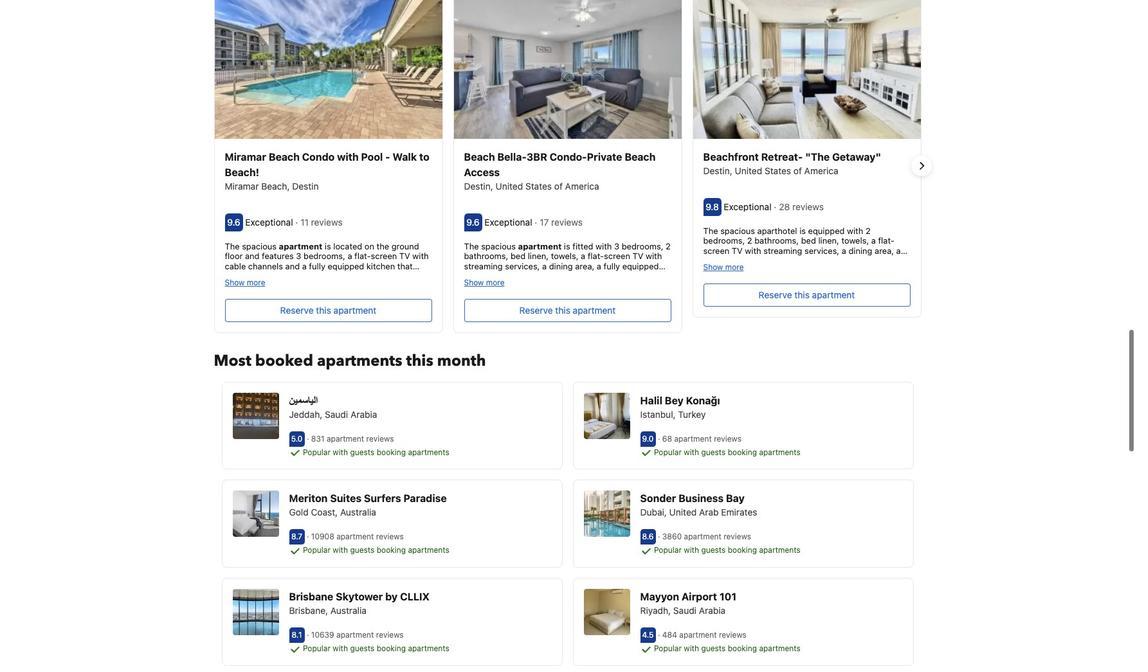 Task type: vqa. For each thing, say whether or not it's contained in the screenshot.
you in THE 'CONFIRMATION IS IMMEDIATE. IF YOUR PLANS CHANGE, YOU CAN CANCEL FOR FREE UP TO 24 HOURS BEFORE YOUR SCHEDULED PICKUP TIME'
no



Task type: locate. For each thing, give the bounding box(es) containing it.
0 horizontal spatial fully
[[604, 261, 620, 271]]

tv inside "is fitted with 3 bedrooms, 2 bathrooms, bed linen, towels, a flat-screen tv with streaming services, a dining area, a fully equipped kitchen, and a"
[[632, 251, 643, 261]]

sonder business bay image
[[584, 491, 630, 537]]

popular with guests booking apartments for saudi
[[301, 447, 449, 457]]

reserve this apartment for america
[[759, 289, 855, 300]]

bathrooms, inside "is fitted with 3 bedrooms, 2 bathrooms, bed linen, towels, a flat-screen tv with streaming services, a dining area, a fully equipped kitchen, and a"
[[464, 251, 508, 261]]

popular down "831"
[[303, 447, 331, 457]]

9.6 exceptional 11 reviews
[[227, 217, 345, 228]]

brisbane skytower by cllix image
[[232, 589, 279, 636]]

scored 9.6 element
[[225, 213, 243, 231], [464, 213, 482, 231]]

fully down scored 9.8 element
[[703, 256, 720, 266]]

0 horizontal spatial scored 9.6 element
[[225, 213, 243, 231]]

0 vertical spatial for
[[620, 271, 633, 281]]

8.7
[[291, 532, 302, 542]]

0 vertical spatial dining
[[849, 246, 872, 256]]

0 horizontal spatial features
[[364, 301, 396, 312]]

terrace
[[818, 256, 846, 266]]

2 horizontal spatial and
[[826, 266, 841, 276]]

screen up this
[[703, 246, 729, 256]]

1 9.6 from the left
[[227, 217, 240, 228]]

2 horizontal spatial is
[[799, 226, 806, 236]]

the inside beach bella-3br condo-private beach access section
[[464, 241, 479, 251]]

bed up balcony
[[511, 251, 525, 261]]

popular down the 484
[[654, 644, 682, 654]]

guests down '68 apartment reviews'
[[701, 447, 726, 457]]

0 horizontal spatial linen,
[[528, 251, 549, 261]]

1 vertical spatial towels,
[[551, 251, 578, 261]]

rated exceptional element
[[724, 201, 774, 212], [245, 217, 295, 228], [484, 217, 535, 228]]

0 vertical spatial of
[[793, 165, 802, 176]]

more for beach!
[[247, 278, 265, 287]]

1 horizontal spatial accommodation
[[511, 281, 574, 291]]

from 14 reviews element containing 68 apartment reviews
[[658, 434, 744, 443]]

0 vertical spatial bathrooms,
[[754, 236, 799, 246]]

0 vertical spatial states
[[765, 165, 791, 176]]

is down from 28 reviews element
[[799, 226, 806, 236]]

0 vertical spatial flat-
[[878, 236, 894, 246]]

17
[[540, 217, 549, 228]]

5.0
[[291, 434, 302, 443]]

guests for saudi
[[350, 447, 374, 457]]

services, inside "is fitted with 3 bedrooms, 2 bathrooms, bed linen, towels, a flat-screen tv with streaming services, a dining area, a fully equipped kitchen, and a"
[[505, 261, 540, 271]]

this inside beachfront retreat- "the getaway" section
[[794, 289, 810, 300]]

reserve inside beach bella-3br condo-private beach access section
[[519, 305, 553, 316]]

0 horizontal spatial the
[[225, 241, 240, 251]]

reserve up booked
[[280, 305, 314, 316]]

apartments for paradise
[[408, 546, 449, 555]]

popular down 68
[[654, 447, 682, 457]]

equipped up terrace in the right top of the page
[[808, 226, 845, 236]]

1 vertical spatial features
[[364, 301, 396, 312]]

0 horizontal spatial of
[[554, 181, 563, 192]]

reserve
[[759, 289, 792, 300], [280, 305, 314, 316], [519, 305, 553, 316]]

dining left the 'pool'
[[549, 261, 573, 271]]

states inside beachfront retreat- "the getaway" destin, united states of america
[[765, 165, 791, 176]]

1 horizontal spatial bedrooms,
[[703, 236, 745, 246]]

show for beach bella-3br condo-private beach access
[[464, 278, 484, 287]]

aparthotel inside ". this aparthotel is non-smoking and soundproof."
[[722, 266, 762, 276]]

beach bella-3br condo-private beach access section
[[453, 0, 682, 333]]

1 horizontal spatial entrance.
[[464, 291, 501, 301]]

show more inside beach bella-3br condo-private beach access section
[[464, 278, 505, 287]]

0 vertical spatial linen,
[[818, 236, 839, 246]]

most
[[214, 350, 251, 371]]

1 horizontal spatial streaming
[[763, 246, 802, 256]]

balcony
[[521, 271, 554, 281]]

0 vertical spatial aparthotel
[[757, 226, 797, 236]]

2 vertical spatial united
[[669, 507, 697, 518]]

for
[[620, 271, 633, 281], [403, 291, 415, 301]]

booking down 4.5 484 apartment reviews
[[728, 644, 757, 654]]

0 vertical spatial australia
[[340, 507, 376, 518]]

sonder business bay link
[[640, 491, 903, 506]]

guests down 831 apartment reviews
[[350, 447, 374, 457]]

with right the 3
[[646, 251, 662, 261]]

miramar beach condo with pool - walk to beach! image
[[214, 0, 442, 139]]

0 horizontal spatial and
[[497, 271, 512, 281]]

bed inside the spacious aparthotel is equipped with 2 bedrooms, 2 bathrooms, bed linen, towels, a flat- screen tv with streaming services, a dining area, a fully equipped kitchen, and a terrace with
[[801, 236, 816, 246]]

1 beach from the left
[[269, 151, 300, 163]]

reserve this apartment link for beach!
[[225, 299, 432, 322]]

bedrooms, inside "is fitted with 3 bedrooms, 2 bathrooms, bed linen, towels, a flat-screen tv with streaming services, a dining area, a fully equipped kitchen, and a"
[[622, 241, 663, 251]]

1 vertical spatial for
[[403, 291, 415, 301]]

reserve this apartment for united
[[519, 305, 616, 316]]

exceptional inside beach bella-3br condo-private beach access section
[[484, 217, 532, 228]]

booking for konağı
[[728, 447, 757, 457]]

1 vertical spatial bed
[[511, 251, 525, 261]]

reserve this apartment inside miramar beach condo with pool - walk to beach! section
[[280, 305, 376, 316]]

paradise
[[403, 493, 447, 504]]

1 horizontal spatial area,
[[875, 246, 894, 256]]

views
[[883, 256, 907, 266]]

streaming up non-
[[763, 246, 802, 256]]

towels, up sea
[[841, 236, 869, 246]]

from 17 reviews element
[[535, 217, 585, 228]]

from 14 reviews element
[[307, 434, 396, 443], [658, 434, 744, 443], [307, 532, 406, 542], [658, 532, 753, 542], [307, 630, 406, 640], [658, 630, 749, 640]]

mayyon airport 101 link
[[640, 589, 903, 605]]

2 horizontal spatial the
[[703, 226, 718, 236]]

from 14 reviews element containing 10908 apartment reviews
[[307, 532, 406, 542]]

from 28 reviews element
[[774, 201, 826, 212]]

flat- inside the spacious aparthotel is equipped with 2 bedrooms, 2 bathrooms, bed linen, towels, a flat- screen tv with streaming services, a dining area, a fully equipped kitchen, and a terrace with
[[878, 236, 894, 246]]

this for united
[[555, 305, 570, 316]]

9.6
[[227, 217, 240, 228], [466, 217, 480, 228]]

the up booked
[[284, 301, 297, 312]]

1 horizontal spatial arabia
[[699, 605, 726, 616]]

services, up smoking
[[804, 246, 839, 256]]

the down scored 9.8 element
[[703, 226, 718, 236]]

apartment right 10908
[[336, 532, 374, 542]]

saudi up 831 apartment reviews
[[325, 409, 348, 420]]

2 horizontal spatial united
[[735, 165, 762, 176]]

reviews inside miramar beach condo with pool - walk to beach! section
[[311, 217, 343, 228]]

apartment
[[279, 241, 322, 251], [518, 241, 562, 251], [812, 289, 855, 300], [334, 305, 376, 316], [573, 305, 616, 316], [327, 434, 364, 443], [674, 434, 712, 443], [336, 532, 374, 542], [684, 532, 721, 542], [336, 630, 374, 640], [679, 630, 717, 640]]

features up most booked apartments this month
[[364, 301, 396, 312]]

show more button inside miramar beach condo with pool - walk to beach! section
[[225, 277, 265, 287]]

0 horizontal spatial for
[[403, 291, 415, 301]]

booking down the 10639 apartment reviews
[[377, 644, 406, 654]]

0 horizontal spatial equipped
[[622, 261, 659, 271]]

flat- up views.
[[588, 251, 604, 261]]

0 vertical spatial added
[[635, 271, 660, 281]]

this inside beach bella-3br condo-private beach access section
[[555, 305, 570, 316]]

show more inside miramar beach condo with pool - walk to beach! section
[[225, 278, 265, 287]]

1 horizontal spatial and
[[794, 256, 808, 266]]

equipped right views.
[[622, 261, 659, 271]]

9.6 for united
[[466, 217, 480, 228]]

america inside beach bella-3br condo-private beach access destin, united states of america
[[565, 181, 599, 192]]

1 vertical spatial saudi
[[673, 605, 696, 616]]

with down the 10639 apartment reviews
[[333, 644, 348, 654]]

more for america
[[725, 262, 744, 272]]

0 horizontal spatial area,
[[575, 261, 594, 271]]

apartment inside beachfront retreat- "the getaway" section
[[812, 289, 855, 300]]

0 horizontal spatial flat-
[[588, 251, 604, 261]]

reviews inside beach bella-3br condo-private beach access section
[[551, 217, 583, 228]]

reviews
[[792, 201, 824, 212], [311, 217, 343, 228], [551, 217, 583, 228], [366, 434, 394, 443], [714, 434, 741, 443], [376, 532, 404, 542], [724, 532, 751, 542], [376, 630, 404, 640], [719, 630, 746, 640]]

tv inside the spacious aparthotel is equipped with 2 bedrooms, 2 bathrooms, bed linen, towels, a flat- screen tv with streaming services, a dining area, a fully equipped kitchen, and a terrace with
[[732, 246, 743, 256]]

america inside beachfront retreat- "the getaway" destin, united states of america
[[804, 165, 838, 176]]

1 miramar from the top
[[225, 151, 266, 163]]

reserve inside beachfront retreat- "the getaway" section
[[759, 289, 792, 300]]

equipped
[[808, 226, 845, 236], [722, 256, 758, 266], [622, 261, 659, 271]]

0 horizontal spatial states
[[525, 181, 552, 192]]

10639 apartment reviews
[[309, 630, 406, 640]]

with inside "miramar beach condo with pool - walk to beach! miramar beach, destin"
[[337, 151, 359, 163]]

scored 9.8 element
[[703, 198, 721, 216]]

united down bella-
[[496, 181, 523, 192]]

booking
[[377, 447, 406, 457], [728, 447, 757, 457], [377, 546, 406, 555], [728, 546, 757, 555], [377, 644, 406, 654], [728, 644, 757, 654]]

area, down fitted
[[575, 261, 594, 271]]

0 vertical spatial is
[[799, 226, 806, 236]]

2 horizontal spatial show
[[703, 262, 723, 272]]

0 vertical spatial the
[[496, 281, 509, 291]]

this up الياسمين link at the left
[[406, 350, 433, 371]]

accommodation inside . for added privacy, the accommodation features a private entrance.
[[299, 301, 361, 312]]

the down 9.6 exceptional 17 reviews
[[464, 241, 479, 251]]

from 14 reviews element containing 10639 apartment reviews
[[307, 630, 406, 640]]

of
[[793, 165, 802, 176], [554, 181, 563, 192]]

services,
[[804, 246, 839, 256], [505, 261, 540, 271]]

scored 9.6 element for beach!
[[225, 213, 243, 231]]

added
[[635, 271, 660, 281], [225, 301, 249, 312]]

with down 4.5 484 apartment reviews
[[684, 644, 699, 654]]

airport
[[682, 591, 717, 603]]

exceptional left 11
[[245, 217, 293, 228]]

by
[[385, 591, 398, 603]]

1 horizontal spatial reserve this apartment link
[[464, 299, 671, 322]]

tv down 9.8 exceptional 28 reviews
[[732, 246, 743, 256]]

show more for beach bella-3br condo-private beach access
[[464, 278, 505, 287]]

2 beach from the left
[[464, 151, 495, 163]]

9.6 inside beach bella-3br condo-private beach access section
[[466, 217, 480, 228]]

1 horizontal spatial of
[[793, 165, 802, 176]]

property types region
[[204, 0, 932, 348]]

3 beach from the left
[[625, 151, 656, 163]]

1 horizontal spatial linen,
[[818, 236, 839, 246]]

1 horizontal spatial show more button
[[464, 277, 505, 287]]

1 vertical spatial bathrooms,
[[464, 251, 508, 261]]

reserve down non-
[[759, 289, 792, 300]]

1 vertical spatial kitchen,
[[464, 271, 495, 281]]

10639
[[311, 630, 334, 640]]

reserve for united
[[519, 305, 553, 316]]

beachfront retreat- "the getaway" section
[[692, 0, 921, 317]]

apartments down mayyon airport 101 link
[[759, 644, 801, 654]]

1 horizontal spatial features
[[576, 281, 608, 291]]

destin
[[292, 181, 319, 192]]

fully inside "is fitted with 3 bedrooms, 2 bathrooms, bed linen, towels, a flat-screen tv with streaming services, a dining area, a fully equipped kitchen, and a"
[[604, 261, 620, 271]]

show for miramar beach condo with pool - walk to beach!
[[225, 278, 245, 287]]

scored 9.6 element down beach! at top
[[225, 213, 243, 231]]

0 horizontal spatial 9.6
[[227, 217, 240, 228]]

kitchen,
[[761, 256, 792, 266], [464, 271, 495, 281]]

reserve this apartment link down the 'pool'
[[464, 299, 671, 322]]

apartment down 11
[[279, 241, 322, 251]]

. for beachfront retreat- "the getaway"
[[907, 256, 909, 266]]

0 horizontal spatial entrance.
[[225, 311, 262, 322]]

area,
[[875, 246, 894, 256], [575, 261, 594, 271]]

aparthotel for this
[[722, 266, 762, 276]]

services, down 9.6 exceptional 17 reviews
[[505, 261, 540, 271]]

bed up ". this aparthotel is non-smoking and soundproof."
[[801, 236, 816, 246]]

apartments up mayyon airport 101 link
[[759, 546, 801, 555]]

exceptional for beach!
[[245, 217, 293, 228]]

booking for bay
[[728, 546, 757, 555]]

0 horizontal spatial the
[[284, 301, 297, 312]]

spacious down 9.6 exceptional 11 reviews
[[242, 241, 277, 251]]

0 vertical spatial united
[[735, 165, 762, 176]]

more inside miramar beach condo with pool - walk to beach! section
[[247, 278, 265, 287]]

linen, inside "is fitted with 3 bedrooms, 2 bathrooms, bed linen, towels, a flat-screen tv with streaming services, a dining area, a fully equipped kitchen, and a"
[[528, 251, 549, 261]]

. for added privacy, the accommodation features a private entrance.
[[225, 291, 431, 322]]

america down beach bella-3br condo-private beach access link
[[565, 181, 599, 192]]

the spacious apartment down 9.6 exceptional 17 reviews
[[464, 241, 562, 251]]

meriton
[[289, 493, 328, 504]]

is left non-
[[764, 266, 770, 276]]

831 apartment reviews
[[309, 434, 396, 443]]

2 scored 9.6 element from the left
[[464, 213, 482, 231]]

9.6 inside miramar beach condo with pool - walk to beach! section
[[227, 217, 240, 228]]

of down beach bella-3br condo-private beach access link
[[554, 181, 563, 192]]

11
[[300, 217, 309, 228]]

1 horizontal spatial bathrooms,
[[754, 236, 799, 246]]

0 horizontal spatial united
[[496, 181, 523, 192]]

guests down 8.6 3860 apartment reviews
[[701, 546, 726, 555]]

beachfront retreat- "the getaway" image
[[693, 0, 921, 139]]

accommodation up most booked apartments this month
[[299, 301, 361, 312]]

0 horizontal spatial tv
[[632, 251, 643, 261]]

and right smoking
[[826, 266, 841, 276]]

2 horizontal spatial rated exceptional element
[[724, 201, 774, 212]]

show
[[703, 262, 723, 272], [225, 278, 245, 287], [464, 278, 484, 287]]

non-
[[773, 266, 791, 276]]

is inside ". this aparthotel is non-smoking and soundproof."
[[764, 266, 770, 276]]

1 vertical spatial aparthotel
[[722, 266, 762, 276]]

aparthotel right this
[[722, 266, 762, 276]]

reviews down الياسمين link at the left
[[366, 434, 394, 443]]

0 vertical spatial arabia
[[350, 409, 377, 420]]

scored 5.0 element
[[289, 431, 304, 447]]

"the
[[805, 151, 830, 163]]

of inside beach bella-3br condo-private beach access destin, united states of america
[[554, 181, 563, 192]]

.
[[907, 256, 909, 266], [398, 291, 400, 301]]

booked
[[255, 350, 313, 371]]

bedrooms, up this
[[703, 236, 745, 246]]

pool
[[361, 151, 383, 163]]

screen up views.
[[604, 251, 630, 261]]

1 horizontal spatial added
[[635, 271, 660, 281]]

views.
[[594, 271, 618, 281]]

0 vertical spatial towels,
[[841, 236, 869, 246]]

booking down '10908 apartment reviews'
[[377, 546, 406, 555]]

1 vertical spatial private
[[405, 301, 431, 312]]

exceptional right scored 9.8 element
[[724, 201, 771, 212]]

brisbane
[[289, 591, 333, 603]]

apartments for arabia
[[408, 447, 449, 457]]

1 vertical spatial entrance.
[[225, 311, 262, 322]]

soundproof.
[[843, 266, 890, 276]]

0 horizontal spatial is
[[564, 241, 570, 251]]

added right views.
[[635, 271, 660, 281]]

is inside the spacious aparthotel is equipped with 2 bedrooms, 2 bathrooms, bed linen, towels, a flat- screen tv with streaming services, a dining area, a fully equipped kitchen, and a terrace with
[[799, 226, 806, 236]]

privacy, left balcony
[[464, 281, 494, 291]]

apartments
[[317, 350, 402, 371], [408, 447, 449, 457], [759, 447, 801, 457], [408, 546, 449, 555], [759, 546, 801, 555], [408, 644, 449, 654], [759, 644, 801, 654]]

united down business
[[669, 507, 697, 518]]

101
[[720, 591, 736, 603]]

1 the spacious apartment from the left
[[225, 241, 322, 251]]

more inside beachfront retreat- "the getaway" section
[[725, 262, 744, 272]]

tv
[[732, 246, 743, 256], [632, 251, 643, 261]]

8.6
[[642, 532, 654, 542]]

0 horizontal spatial destin,
[[464, 181, 493, 192]]

privacy, inside with pool views. for added privacy, the accommodation features a private entrance.
[[464, 281, 494, 291]]

dining inside the spacious aparthotel is equipped with 2 bedrooms, 2 bathrooms, bed linen, towels, a flat- screen tv with streaming services, a dining area, a fully equipped kitchen, and a terrace with
[[849, 246, 872, 256]]

1 vertical spatial accommodation
[[299, 301, 361, 312]]

0 vertical spatial bed
[[801, 236, 816, 246]]

destin, down beachfront
[[703, 165, 732, 176]]

1 scored 9.6 element from the left
[[225, 213, 243, 231]]

4.5 484 apartment reviews
[[642, 630, 749, 640]]

guests down 4.5 484 apartment reviews
[[701, 644, 726, 654]]

0 horizontal spatial reserve
[[280, 305, 314, 316]]

2
[[866, 226, 871, 236], [747, 236, 752, 246], [666, 241, 671, 251]]

features down fitted
[[576, 281, 608, 291]]

gold
[[289, 507, 309, 518]]

1 vertical spatial dining
[[549, 261, 573, 271]]

2 up sea
[[866, 226, 871, 236]]

from 14 reviews element for konağı
[[658, 434, 744, 443]]

0 vertical spatial features
[[576, 281, 608, 291]]

dining inside "is fitted with 3 bedrooms, 2 bathrooms, bed linen, towels, a flat-screen tv with streaming services, a dining area, a fully equipped kitchen, and a"
[[549, 261, 573, 271]]

the left balcony
[[496, 281, 509, 291]]

1 vertical spatial destin,
[[464, 181, 493, 192]]

reserve this apartment up most booked apartments this month
[[280, 305, 376, 316]]

turkey
[[678, 409, 706, 420]]

0 vertical spatial accommodation
[[511, 281, 574, 291]]

private inside with pool views. for added privacy, the accommodation features a private entrance.
[[617, 281, 644, 291]]

68 apartment reviews
[[660, 434, 744, 443]]

popular with guests booking apartments down '10908 apartment reviews'
[[301, 546, 449, 555]]

jeddah,
[[289, 409, 322, 420]]

show for beachfront retreat- "the getaway"
[[703, 262, 723, 272]]

united inside the sonder business bay dubai, united arab emirates
[[669, 507, 697, 518]]

is for spacious
[[799, 226, 806, 236]]

2 horizontal spatial show more button
[[703, 261, 744, 272]]

apartment down arab
[[684, 532, 721, 542]]

exceptional inside beachfront retreat- "the getaway" section
[[724, 201, 771, 212]]

booking down emirates in the right bottom of the page
[[728, 546, 757, 555]]

1 horizontal spatial bed
[[801, 236, 816, 246]]

this up most booked apartments this month
[[316, 305, 331, 316]]

beach bella-3br condo-private beach access link
[[464, 149, 671, 180]]

0 vertical spatial miramar
[[225, 151, 266, 163]]

month
[[437, 350, 486, 371]]

1 vertical spatial privacy,
[[252, 301, 282, 312]]

popular down 10908
[[303, 546, 331, 555]]

australia down suites
[[340, 507, 376, 518]]

show more button inside beach bella-3br condo-private beach access section
[[464, 277, 505, 287]]

a inside . for added privacy, the accommodation features a private entrance.
[[398, 301, 402, 312]]

and left balcony
[[497, 271, 512, 281]]

0 horizontal spatial .
[[398, 291, 400, 301]]

reserve for beach!
[[280, 305, 314, 316]]

miramar down beach! at top
[[225, 181, 259, 192]]

guests for surfers
[[350, 546, 374, 555]]

9.8 exceptional 28 reviews
[[706, 201, 826, 212]]

private
[[587, 151, 622, 163]]

arabia down airport
[[699, 605, 726, 616]]

2 horizontal spatial reserve this apartment
[[759, 289, 855, 300]]

istanbul,
[[640, 409, 676, 420]]

68
[[662, 434, 672, 443]]

states down 3br
[[525, 181, 552, 192]]

area, inside "is fitted with 3 bedrooms, 2 bathrooms, bed linen, towels, a flat-screen tv with streaming services, a dining area, a fully equipped kitchen, and a"
[[575, 261, 594, 271]]

services, inside the spacious aparthotel is equipped with 2 bedrooms, 2 bathrooms, bed linen, towels, a flat- screen tv with streaming services, a dining area, a fully equipped kitchen, and a terrace with
[[804, 246, 839, 256]]

from 14 reviews element containing 831 apartment reviews
[[307, 434, 396, 443]]

1 horizontal spatial the
[[464, 241, 479, 251]]

0 horizontal spatial towels,
[[551, 251, 578, 261]]

0 vertical spatial kitchen,
[[761, 256, 792, 266]]

apartments for istanbul,
[[759, 447, 801, 457]]

0 vertical spatial america
[[804, 165, 838, 176]]

show inside beachfront retreat- "the getaway" section
[[703, 262, 723, 272]]

guests for 101
[[701, 644, 726, 654]]

. for miramar beach condo with pool - walk to beach!
[[398, 291, 400, 301]]

1 horizontal spatial states
[[765, 165, 791, 176]]

0 horizontal spatial privacy,
[[252, 301, 282, 312]]

is for this
[[764, 266, 770, 276]]

this for america
[[794, 289, 810, 300]]

1 horizontal spatial scored 9.6 element
[[464, 213, 482, 231]]

reviews down meriton suites surfers paradise gold coast, australia
[[376, 532, 404, 542]]

accommodation inside with pool views. for added privacy, the accommodation features a private entrance.
[[511, 281, 574, 291]]

reviews down 101
[[719, 630, 746, 640]]

1 vertical spatial of
[[554, 181, 563, 192]]

exceptional inside miramar beach condo with pool - walk to beach! section
[[245, 217, 293, 228]]

aparthotel inside the spacious aparthotel is equipped with 2 bedrooms, 2 bathrooms, bed linen, towels, a flat- screen tv with streaming services, a dining area, a fully equipped kitchen, and a terrace with
[[757, 226, 797, 236]]

mayyon airport 101 riyadh, saudi arabia
[[640, 591, 736, 616]]

popular for skytower
[[303, 644, 331, 654]]

the inside with pool views. for added privacy, the accommodation features a private entrance.
[[496, 281, 509, 291]]

the spacious apartment
[[225, 241, 322, 251], [464, 241, 562, 251]]

exceptional for united
[[484, 217, 532, 228]]

reserve this apartment link
[[703, 283, 910, 307], [225, 299, 432, 322], [464, 299, 671, 322]]

fully down the 3
[[604, 261, 620, 271]]

bathrooms, down 9.6 exceptional 17 reviews
[[464, 251, 508, 261]]

1 horizontal spatial for
[[620, 271, 633, 281]]

1 horizontal spatial dining
[[849, 246, 872, 256]]

kitchen, down 28
[[761, 256, 792, 266]]

guests down '10908 apartment reviews'
[[350, 546, 374, 555]]

linen, up terrace in the right top of the page
[[818, 236, 839, 246]]

reviews right 17
[[551, 217, 583, 228]]

this down with pool views. for added privacy, the accommodation features a private entrance.
[[555, 305, 570, 316]]

arab
[[699, 507, 719, 518]]

scored 8.7 element
[[289, 530, 304, 545]]

exceptional for america
[[724, 201, 771, 212]]

0 vertical spatial privacy,
[[464, 281, 494, 291]]

area, up soundproof. on the top right
[[875, 246, 894, 256]]

1 vertical spatial is
[[564, 241, 570, 251]]

the inside the spacious aparthotel is equipped with 2 bedrooms, 2 bathrooms, bed linen, towels, a flat- screen tv with streaming services, a dining area, a fully equipped kitchen, and a terrace with
[[703, 226, 718, 236]]

saudi inside mayyon airport 101 riyadh, saudi arabia
[[673, 605, 696, 616]]

bathrooms,
[[754, 236, 799, 246], [464, 251, 508, 261]]

booking down 831 apartment reviews
[[377, 447, 406, 457]]

bedrooms,
[[703, 236, 745, 246], [622, 241, 663, 251]]

features inside . for added privacy, the accommodation features a private entrance.
[[364, 301, 396, 312]]

from 14 reviews element containing 484 apartment reviews
[[658, 630, 749, 640]]

with pool views. for added privacy, the accommodation features a private entrance.
[[464, 271, 660, 301]]

2 9.6 from the left
[[466, 217, 480, 228]]

private inside . for added privacy, the accommodation features a private entrance.
[[405, 301, 431, 312]]

show more button
[[703, 261, 744, 272], [225, 277, 265, 287], [464, 277, 505, 287]]

reserve this apartment inside beachfront retreat- "the getaway" section
[[759, 289, 855, 300]]

and
[[794, 256, 808, 266], [826, 266, 841, 276], [497, 271, 512, 281]]

reserve inside miramar beach condo with pool - walk to beach! section
[[280, 305, 314, 316]]

popular for bey
[[654, 447, 682, 457]]

the spacious apartment down 9.6 exceptional 11 reviews
[[225, 241, 322, 251]]

. inside . for added privacy, the accommodation features a private entrance.
[[398, 291, 400, 301]]

show inside beach bella-3br condo-private beach access section
[[464, 278, 484, 287]]

more for united
[[486, 278, 505, 287]]

guests for bay
[[701, 546, 726, 555]]

from 14 reviews element for surfers
[[307, 532, 406, 542]]

popular with guests booking apartments for bay
[[652, 546, 801, 555]]

streaming
[[763, 246, 802, 256], [464, 261, 503, 271]]

1 vertical spatial america
[[565, 181, 599, 192]]

towels,
[[841, 236, 869, 246], [551, 251, 578, 261]]

exceptional
[[724, 201, 771, 212], [245, 217, 293, 228], [484, 217, 532, 228]]

1 vertical spatial streaming
[[464, 261, 503, 271]]

screen inside "is fitted with 3 bedrooms, 2 bathrooms, bed linen, towels, a flat-screen tv with streaming services, a dining area, a fully equipped kitchen, and a"
[[604, 251, 630, 261]]

0 horizontal spatial accommodation
[[299, 301, 361, 312]]

reserve this apartment link down smoking
[[703, 283, 910, 307]]

2 the spacious apartment from the left
[[464, 241, 562, 251]]

aparthotel
[[757, 226, 797, 236], [722, 266, 762, 276]]

with left the 3
[[596, 241, 612, 251]]

1 horizontal spatial america
[[804, 165, 838, 176]]

states down retreat-
[[765, 165, 791, 176]]

meriton suites surfers paradise link
[[289, 491, 551, 506]]

popular with guests booking apartments for by
[[301, 644, 449, 654]]

1 vertical spatial arabia
[[699, 605, 726, 616]]

the inside miramar beach condo with pool - walk to beach! section
[[225, 241, 240, 251]]

booking for surfers
[[377, 546, 406, 555]]

rated exceptional element left 17
[[484, 217, 535, 228]]

apartments for riyadh,
[[759, 644, 801, 654]]

from 14 reviews element containing 3860 apartment reviews
[[658, 532, 753, 542]]

the
[[703, 226, 718, 236], [225, 241, 240, 251], [464, 241, 479, 251]]

1 horizontal spatial destin,
[[703, 165, 732, 176]]

1 horizontal spatial beach
[[464, 151, 495, 163]]

0 vertical spatial area,
[[875, 246, 894, 256]]

9.6 down beach! at top
[[227, 217, 240, 228]]

arabia up 831 apartment reviews
[[350, 409, 377, 420]]

show inside miramar beach condo with pool - walk to beach! section
[[225, 278, 245, 287]]

dining up soundproof. on the top right
[[849, 246, 872, 256]]

the down 9.6 exceptional 11 reviews
[[225, 241, 240, 251]]



Task type: describe. For each thing, give the bounding box(es) containing it.
reserve this apartment for beach!
[[280, 305, 376, 316]]

booking for by
[[377, 644, 406, 654]]

condo
[[302, 151, 335, 163]]

popular for business
[[654, 546, 682, 555]]

2 horizontal spatial 2
[[866, 226, 871, 236]]

linen, inside the spacious aparthotel is equipped with 2 bedrooms, 2 bathrooms, bed linen, towels, a flat- screen tv with streaming services, a dining area, a fully equipped kitchen, and a terrace with
[[818, 236, 839, 246]]

apartment down 17
[[518, 241, 562, 251]]

brisbane skytower by cllix brisbane, australia
[[289, 591, 430, 616]]

halil bey konağı link
[[640, 393, 903, 408]]

apartment down brisbane skytower by cllix brisbane, australia
[[336, 630, 374, 640]]

2 miramar from the top
[[225, 181, 259, 192]]

1 horizontal spatial 2
[[747, 236, 752, 246]]

screen inside the spacious aparthotel is equipped with 2 bedrooms, 2 bathrooms, bed linen, towels, a flat- screen tv with streaming services, a dining area, a fully equipped kitchen, and a terrace with
[[703, 246, 729, 256]]

surfers
[[364, 493, 401, 504]]

halil
[[640, 395, 662, 406]]

scored 9.6 element for united
[[464, 213, 482, 231]]

entrance. inside . for added privacy, the accommodation features a private entrance.
[[225, 311, 262, 322]]

privacy, inside . for added privacy, the accommodation features a private entrance.
[[252, 301, 282, 312]]

sonder business bay dubai, united arab emirates
[[640, 493, 757, 518]]

with down 831 apartment reviews
[[333, 447, 348, 457]]

united inside beach bella-3br condo-private beach access destin, united states of america
[[496, 181, 523, 192]]

booking for saudi
[[377, 447, 406, 457]]

beach bella-3br condo-private beach access image
[[454, 0, 681, 139]]

reserve this apartment link for america
[[703, 283, 910, 307]]

reviews inside beachfront retreat- "the getaway" section
[[792, 201, 824, 212]]

australia inside meriton suites surfers paradise gold coast, australia
[[340, 507, 376, 518]]

beach bella-3br condo-private beach access destin, united states of america
[[464, 151, 656, 192]]

guests for by
[[350, 644, 374, 654]]

popular with guests booking apartments for 101
[[652, 644, 801, 654]]

from 14 reviews element for by
[[307, 630, 406, 640]]

guests for konağı
[[701, 447, 726, 457]]

reviews down by on the bottom left of the page
[[376, 630, 404, 640]]

apartment down the 'pool'
[[573, 305, 616, 316]]

kitchen, inside the spacious aparthotel is equipped with 2 bedrooms, 2 bathrooms, bed linen, towels, a flat- screen tv with streaming services, a dining area, a fully equipped kitchen, and a terrace with
[[761, 256, 792, 266]]

reviews down konağı
[[714, 434, 741, 443]]

for inside with pool views. for added privacy, the accommodation features a private entrance.
[[620, 271, 633, 281]]

arabia inside "الياسمين jeddah, saudi arabia"
[[350, 409, 377, 420]]

halil bey konağı image
[[584, 393, 630, 439]]

from 14 reviews element for bay
[[658, 532, 753, 542]]

brisbane,
[[289, 605, 328, 616]]

. this aparthotel is non-smoking and soundproof.
[[703, 256, 909, 276]]

from 14 reviews element for 101
[[658, 630, 749, 640]]

beach inside "miramar beach condo with pool - walk to beach! miramar beach, destin"
[[269, 151, 300, 163]]

halil bey konağı istanbul, turkey
[[640, 395, 720, 420]]

scored 8.1 element
[[289, 628, 304, 643]]

fully inside the spacious aparthotel is equipped with 2 bedrooms, 2 bathrooms, bed linen, towels, a flat- screen tv with streaming services, a dining area, a fully equipped kitchen, and a terrace with
[[703, 256, 720, 266]]

spacious inside beach bella-3br condo-private beach access section
[[481, 241, 516, 251]]

spacious inside miramar beach condo with pool - walk to beach! section
[[242, 241, 277, 251]]

for inside . for added privacy, the accommodation features a private entrance.
[[403, 291, 415, 301]]

show more for beachfront retreat- "the getaway"
[[703, 262, 744, 272]]

scored 4.5 element
[[640, 628, 656, 643]]

2 inside "is fitted with 3 bedrooms, 2 bathrooms, bed linen, towels, a flat-screen tv with streaming services, a dining area, a fully equipped kitchen, and a"
[[666, 241, 671, 251]]

الياسمين jeddah, saudi arabia
[[289, 395, 377, 420]]

aparthotel for spacious
[[757, 226, 797, 236]]

towels, inside the spacious aparthotel is equipped with 2 bedrooms, 2 bathrooms, bed linen, towels, a flat- screen tv with streaming services, a dining area, a fully equipped kitchen, and a terrace with
[[841, 236, 869, 246]]

reserve for america
[[759, 289, 792, 300]]

destin, inside beachfront retreat- "the getaway" destin, united states of america
[[703, 165, 732, 176]]

riyadh,
[[640, 605, 671, 616]]

skytower
[[336, 591, 383, 603]]

beachfront retreat- "the getaway" destin, united states of america
[[703, 151, 881, 176]]

4.5
[[642, 630, 654, 640]]

cllix
[[400, 591, 430, 603]]

this for beach!
[[316, 305, 331, 316]]

from 11 reviews element
[[295, 217, 345, 228]]

condo-
[[550, 151, 587, 163]]

with down '10908 apartment reviews'
[[333, 546, 348, 555]]

show more button for beach bella-3br condo-private beach access
[[464, 277, 505, 287]]

sonder
[[640, 493, 676, 504]]

features inside with pool views. for added privacy, the accommodation features a private entrance.
[[576, 281, 608, 291]]

9.0
[[642, 434, 654, 443]]

831
[[311, 434, 324, 443]]

bay
[[726, 493, 745, 504]]

rated exceptional element for united
[[484, 217, 535, 228]]

bed inside "is fitted with 3 bedrooms, 2 bathrooms, bed linen, towels, a flat-screen tv with streaming services, a dining area, a fully equipped kitchen, and a"
[[511, 251, 525, 261]]

and inside ". this aparthotel is non-smoking and soundproof."
[[826, 266, 841, 276]]

with left sea
[[848, 256, 864, 266]]

miramar beach condo with pool - walk to beach! link
[[225, 149, 432, 180]]

bedrooms, inside the spacious aparthotel is equipped with 2 bedrooms, 2 bathrooms, bed linen, towels, a flat- screen tv with streaming services, a dining area, a fully equipped kitchen, and a terrace with
[[703, 236, 745, 246]]

3
[[614, 241, 619, 251]]

with up soundproof. on the top right
[[847, 226, 863, 236]]

business
[[679, 493, 724, 504]]

miramar beach condo with pool - walk to beach! miramar beach, destin
[[225, 151, 429, 192]]

arabia inside mayyon airport 101 riyadh, saudi arabia
[[699, 605, 726, 616]]

scored 8.6 element
[[640, 530, 656, 545]]

الياسمين image
[[232, 393, 279, 439]]

beachfront retreat- "the getaway" link
[[703, 149, 910, 165]]

9.6 for beach!
[[227, 217, 240, 228]]

الياسمين link
[[289, 393, 551, 408]]

flat- inside "is fitted with 3 bedrooms, 2 bathrooms, bed linen, towels, a flat-screen tv with streaming services, a dining area, a fully equipped kitchen, and a"
[[588, 251, 604, 261]]

28
[[779, 201, 790, 212]]

and inside the spacious aparthotel is equipped with 2 bedrooms, 2 bathrooms, bed linen, towels, a flat- screen tv with streaming services, a dining area, a fully equipped kitchen, and a terrace with
[[794, 256, 808, 266]]

9.6 exceptional 17 reviews
[[466, 217, 585, 228]]

the inside . for added privacy, the accommodation features a private entrance.
[[284, 301, 297, 312]]

pool
[[574, 271, 591, 281]]

show more for miramar beach condo with pool - walk to beach!
[[225, 278, 265, 287]]

الياسمين
[[289, 395, 318, 406]]

next image
[[913, 158, 929, 174]]

australia inside brisbane skytower by cllix brisbane, australia
[[330, 605, 367, 616]]

from 14 reviews element for saudi
[[307, 434, 396, 443]]

apartments for dubai,
[[759, 546, 801, 555]]

8.6 3860 apartment reviews
[[642, 532, 753, 542]]

miramar beach condo with pool - walk to beach! section
[[214, 0, 443, 333]]

sea
[[866, 256, 881, 266]]

coast,
[[311, 507, 338, 518]]

scored 9.0 element
[[640, 431, 656, 447]]

united inside beachfront retreat- "the getaway" destin, united states of america
[[735, 165, 762, 176]]

1 horizontal spatial equipped
[[722, 256, 758, 266]]

beachfront
[[703, 151, 759, 163]]

apartments up "الياسمين jeddah, saudi arabia"
[[317, 350, 402, 371]]

show more button for miramar beach condo with pool - walk to beach!
[[225, 277, 265, 287]]

towels, inside "is fitted with 3 bedrooms, 2 bathrooms, bed linen, towels, a flat-screen tv with streaming services, a dining area, a fully equipped kitchen, and a"
[[551, 251, 578, 261]]

this
[[703, 266, 720, 276]]

booking for 101
[[728, 644, 757, 654]]

popular for jeddah,
[[303, 447, 331, 457]]

with down 9.8 exceptional 28 reviews
[[745, 246, 761, 256]]

entrance. inside with pool views. for added privacy, the accommodation features a private entrance.
[[464, 291, 501, 301]]

most booked apartments this month
[[214, 350, 486, 371]]

the spacious apartment inside miramar beach condo with pool - walk to beach! section
[[225, 241, 322, 251]]

dubai,
[[640, 507, 667, 518]]

is inside "is fitted with 3 bedrooms, 2 bathrooms, bed linen, towels, a flat-screen tv with streaming services, a dining area, a fully equipped kitchen, and a"
[[564, 241, 570, 251]]

added inside with pool views. for added privacy, the accommodation features a private entrance.
[[635, 271, 660, 281]]

brisbane skytower by cllix link
[[289, 589, 551, 605]]

retreat-
[[761, 151, 803, 163]]

mayyon airport 101 image
[[584, 589, 630, 636]]

popular with guests booking apartments for surfers
[[301, 546, 449, 555]]

states inside beach bella-3br condo-private beach access destin, united states of america
[[525, 181, 552, 192]]

area, inside the spacious aparthotel is equipped with 2 bedrooms, 2 bathrooms, bed linen, towels, a flat- screen tv with streaming services, a dining area, a fully equipped kitchen, and a terrace with
[[875, 246, 894, 256]]

3860
[[662, 532, 682, 542]]

is fitted with 3 bedrooms, 2 bathrooms, bed linen, towels, a flat-screen tv with streaming services, a dining area, a fully equipped kitchen, and a
[[464, 241, 671, 281]]

saudi inside "الياسمين jeddah, saudi arabia"
[[325, 409, 348, 420]]

spacious inside the spacious aparthotel is equipped with 2 bedrooms, 2 bathrooms, bed linen, towels, a flat- screen tv with streaming services, a dining area, a fully equipped kitchen, and a terrace with
[[720, 226, 755, 236]]

-
[[385, 151, 390, 163]]

meriton suites surfers paradise gold coast, australia
[[289, 493, 447, 518]]

8.1
[[292, 630, 302, 640]]

10908 apartment reviews
[[309, 532, 406, 542]]

the spacious apartment inside beach bella-3br condo-private beach access section
[[464, 241, 562, 251]]

rated exceptional element for america
[[724, 201, 774, 212]]

suites
[[330, 493, 361, 504]]

getaway"
[[832, 151, 881, 163]]

apartment right the 484
[[679, 630, 717, 640]]

show more button for beachfront retreat- "the getaway"
[[703, 261, 744, 272]]

streaming inside the spacious aparthotel is equipped with 2 bedrooms, 2 bathrooms, bed linen, towels, a flat- screen tv with streaming services, a dining area, a fully equipped kitchen, and a terrace with
[[763, 246, 802, 256]]

streaming inside "is fitted with 3 bedrooms, 2 bathrooms, bed linen, towels, a flat-screen tv with streaming services, a dining area, a fully equipped kitchen, and a"
[[464, 261, 503, 271]]

reserve this apartment link for united
[[464, 299, 671, 322]]

fitted
[[573, 241, 593, 251]]

the spacious aparthotel is equipped with 2 bedrooms, 2 bathrooms, bed linen, towels, a flat- screen tv with streaming services, a dining area, a fully equipped kitchen, and a terrace with
[[703, 226, 901, 266]]

smoking
[[791, 266, 824, 276]]

3br
[[527, 151, 547, 163]]

reviews down emirates in the right bottom of the page
[[724, 532, 751, 542]]

apartments for cllix
[[408, 644, 449, 654]]

sea views
[[866, 256, 907, 266]]

kitchen, inside "is fitted with 3 bedrooms, 2 bathrooms, bed linen, towels, a flat-screen tv with streaming services, a dining area, a fully equipped kitchen, and a"
[[464, 271, 495, 281]]

beach!
[[225, 166, 259, 178]]

of inside beachfront retreat- "the getaway" destin, united states of america
[[793, 165, 802, 176]]

access
[[464, 166, 500, 178]]

walk
[[393, 151, 417, 163]]

rated exceptional element for beach!
[[245, 217, 295, 228]]

9.8
[[706, 201, 719, 212]]

beach,
[[261, 181, 290, 192]]

equipped inside "is fitted with 3 bedrooms, 2 bathrooms, bed linen, towels, a flat-screen tv with streaming services, a dining area, a fully equipped kitchen, and a"
[[622, 261, 659, 271]]

with down 8.6 3860 apartment reviews
[[684, 546, 699, 555]]

popular for airport
[[654, 644, 682, 654]]

bathrooms, inside the spacious aparthotel is equipped with 2 bedrooms, 2 bathrooms, bed linen, towels, a flat- screen tv with streaming services, a dining area, a fully equipped kitchen, and a terrace with
[[754, 236, 799, 246]]

apartment down turkey
[[674, 434, 712, 443]]

and inside "is fitted with 3 bedrooms, 2 bathrooms, bed linen, towels, a flat-screen tv with streaming services, a dining area, a fully equipped kitchen, and a"
[[497, 271, 512, 281]]

meriton suites surfers paradise image
[[232, 491, 279, 537]]

apartment right "831"
[[327, 434, 364, 443]]

destin, inside beach bella-3br condo-private beach access destin, united states of america
[[464, 181, 493, 192]]

a inside with pool views. for added privacy, the accommodation features a private entrance.
[[610, 281, 615, 291]]

popular with guests booking apartments for konağı
[[652, 447, 801, 457]]

popular for suites
[[303, 546, 331, 555]]

2 horizontal spatial equipped
[[808, 226, 845, 236]]

apartment up most booked apartments this month
[[334, 305, 376, 316]]

to
[[419, 151, 429, 163]]

484
[[662, 630, 677, 640]]

mayyon
[[640, 591, 679, 603]]

added inside . for added privacy, the accommodation features a private entrance.
[[225, 301, 249, 312]]

with inside with pool views. for added privacy, the accommodation features a private entrance.
[[556, 271, 572, 281]]

bey
[[665, 395, 683, 406]]

with down '68 apartment reviews'
[[684, 447, 699, 457]]

konağı
[[686, 395, 720, 406]]



